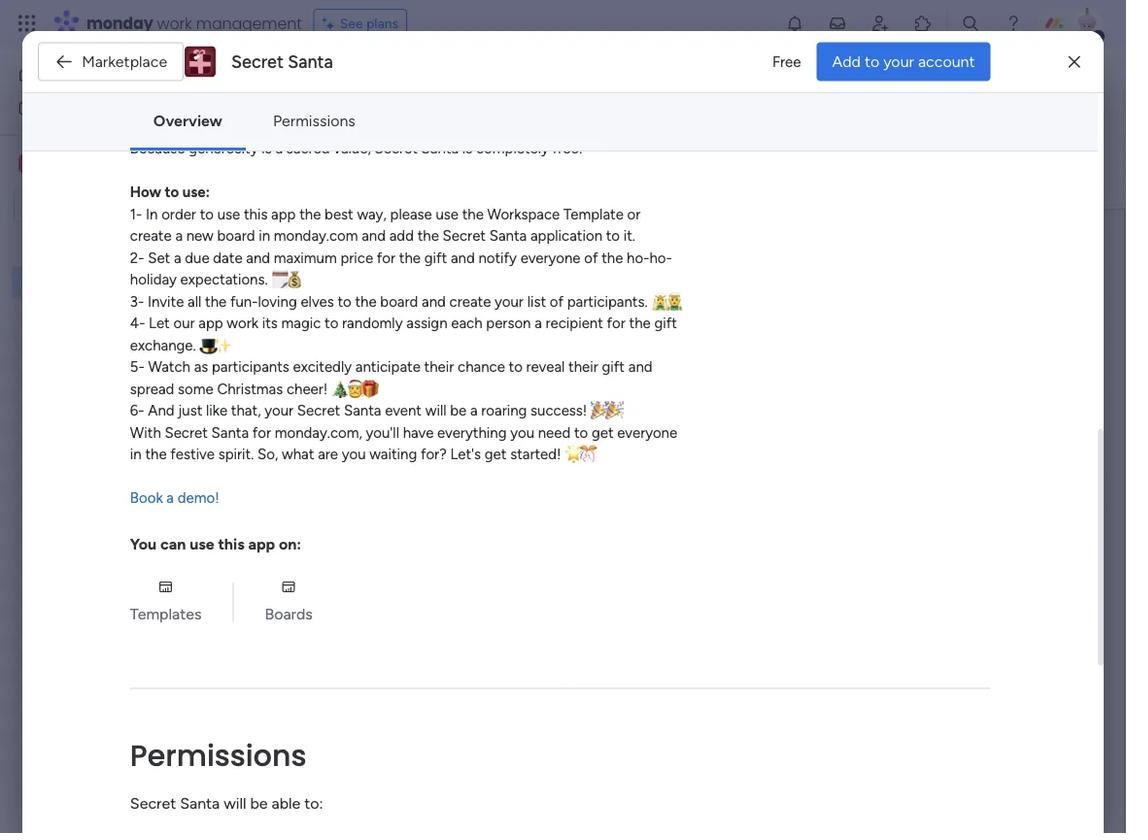 Task type: vqa. For each thing, say whether or not it's contained in the screenshot.
2nd data from left
yes



Task type: locate. For each thing, give the bounding box(es) containing it.
0 horizontal spatial being
[[139, 275, 173, 291]]

1 horizontal spatial invite
[[998, 73, 1032, 90]]

invite left /
[[998, 73, 1032, 90]]

to down spreading
[[451, 75, 465, 92]]

1 horizontal spatial being
[[475, 65, 542, 98]]

1 horizontal spatial work
[[157, 12, 192, 34]]

0 vertical spatial board
[[217, 228, 255, 245]]

this
[[244, 206, 268, 224], [630, 303, 655, 322], [218, 536, 244, 554]]

will left able
[[224, 795, 246, 814]]

and inside with these result, we hope to have a better pulse on wellness at our organization and bring your relevant programming to better support you.
[[516, 401, 541, 419]]

0 horizontal spatial our
[[173, 315, 195, 333]]

work right my
[[65, 99, 94, 116]]

organization
[[427, 401, 512, 419]]

we take data security as seriously as we take spreading holiday cheer. all data is stored safely in monday.com and only accessible to authorized users.
[[130, 53, 650, 92]]

2 vertical spatial well-
[[703, 432, 742, 454]]

list
[[527, 293, 546, 311]]

survey up all
[[176, 275, 216, 291]]

how up in
[[130, 184, 161, 202]]

in
[[146, 206, 158, 224]]

1 vertical spatial holiday
[[130, 272, 177, 289]]

watch
[[148, 359, 190, 377]]

0 horizontal spatial work
[[65, 99, 94, 116]]

gift down please
[[424, 250, 447, 267]]

Employee well-being survey field
[[291, 65, 630, 98]]

the right 'anonymous'
[[925, 323, 948, 341]]

0 horizontal spatial be
[[250, 795, 268, 814]]

use right please
[[436, 206, 459, 224]]

2 vertical spatial gift
[[602, 359, 625, 377]]

2 vertical spatial this
[[218, 536, 244, 554]]

1 horizontal spatial data
[[607, 53, 636, 70]]

know
[[853, 303, 891, 322]]

show board description image
[[639, 72, 662, 91]]

santa inside 🎅our treat from devdevils because generosity is a sacred value, secret santa is completely free!
[[421, 140, 459, 158]]

participants.
[[567, 293, 648, 311]]

1 horizontal spatial employee well-being survey
[[295, 65, 626, 98]]

or inside the how to use: 1- in order to use this app the best way, please use the workspace template or create a new board in monday.com and add the secret santa application to it. 2- set a due date and maximum price for the gift and notify everyone of the ho-ho- holiday expectations. 🗓️💰 3- invite all the fun-loving elves to the board and create your list of participants. 🧝‍♀️🧝‍♂️ 4- let our app work its magic to randomly assign each person a recipient for the gift exchange. 🎩✨ 5- watch as participants excitedly anticipate their chance to reveal their gift and spread some christmas cheer! 🎄🎅🎁 6- and just like that, your secret santa event will be a roaring success! 🎉🎉 with secret santa for monday.com, you'll have everything you need to get everyone in the festive spirit. so, what are you waiting for? let's get started! 🌟🎊
[[627, 206, 641, 224]]

rate
[[570, 432, 602, 454]]

your down the 🧝‍♀️🧝‍♂️
[[630, 323, 660, 341]]

1 take from the left
[[155, 53, 183, 70]]

and down seriously
[[321, 75, 345, 92]]

0 vertical spatial better
[[681, 381, 723, 400]]

13. how would you rate your overall well-being? group
[[426, 418, 946, 530]]

0 vertical spatial be
[[450, 403, 467, 420]]

we inside we take data security as seriously as we take spreading holiday cheer. all data is stored safely in monday.com and only accessible to authorized users.
[[371, 53, 390, 70]]

app left the 'on:'
[[248, 536, 275, 554]]

of down application
[[584, 250, 598, 267]]

being down set
[[139, 275, 173, 291]]

list box
[[0, 229, 248, 562]]

2-
[[130, 250, 144, 267]]

1 horizontal spatial survey
[[548, 65, 626, 98]]

gift up hope
[[602, 359, 625, 377]]

monday
[[86, 12, 153, 34]]

monday.com,
[[275, 425, 362, 442]]

chance
[[458, 359, 505, 377]]

1 vertical spatial will
[[224, 795, 246, 814]]

13. how would you rate your overall well-being?
[[426, 432, 796, 454]]

2 horizontal spatial well-
[[703, 432, 742, 454]]

employee wellbeing survey
[[427, 258, 859, 301]]

13.
[[426, 432, 444, 454]]

2 vertical spatial work
[[227, 315, 258, 333]]

0 horizontal spatial survey
[[176, 275, 216, 291]]

of
[[584, 250, 598, 267], [550, 293, 564, 311]]

0 vertical spatial of
[[584, 250, 598, 267]]

the up randomly
[[355, 293, 377, 311]]

1 horizontal spatial or
[[706, 323, 720, 341]]

can up first
[[427, 323, 451, 341]]

13. How would you rate your overall well-being? field
[[426, 468, 946, 507]]

1 horizontal spatial will
[[425, 403, 447, 420]]

we inside with these result, we hope to have a better pulse on wellness at our organization and bring your relevant programming to better support you.
[[551, 381, 571, 400]]

0 horizontal spatial as
[[194, 359, 208, 377]]

the
[[299, 206, 321, 224], [462, 206, 484, 224], [417, 228, 439, 245], [399, 250, 421, 267], [602, 250, 623, 267], [205, 293, 227, 311], [355, 293, 377, 311], [629, 315, 651, 333], [525, 323, 548, 341], [925, 323, 948, 341], [145, 447, 167, 464]]

in down 6-
[[130, 447, 142, 464]]

1 vertical spatial work
[[65, 99, 94, 116]]

form
[[552, 323, 585, 341]]

1 vertical spatial we
[[551, 381, 571, 400]]

use
[[217, 206, 240, 224], [436, 206, 459, 224], [190, 536, 214, 554]]

get right let's
[[485, 447, 507, 464]]

their left the chance
[[424, 359, 454, 377]]

0 vertical spatial how
[[130, 184, 161, 202]]

home
[[45, 66, 82, 82]]

form form
[[258, 210, 1124, 834]]

monday.com inside we take data security as seriously as we take spreading holiday cheer. all data is stored safely in monday.com and only accessible to authorized users.
[[233, 75, 317, 92]]

started!
[[510, 447, 561, 464]]

permissions up sacred
[[273, 111, 355, 130]]

how right 13.
[[448, 432, 482, 454]]

first
[[427, 342, 454, 361]]

order
[[161, 206, 196, 224]]

and up relevant
[[628, 359, 653, 377]]

1 horizontal spatial is
[[462, 140, 473, 158]]

help image
[[1004, 14, 1023, 33]]

ho- up the 🧝‍♀️🧝‍♂️
[[650, 250, 672, 267]]

0 horizontal spatial we
[[371, 53, 390, 70]]

0 horizontal spatial holiday
[[130, 272, 177, 289]]

🗓️💰
[[271, 272, 301, 289]]

be up everything
[[450, 403, 467, 420]]

for down participants.
[[607, 315, 626, 333]]

table
[[325, 116, 357, 133]]

invite inside invite / 1 button
[[998, 73, 1032, 90]]

app up 🎩✨
[[199, 315, 223, 333]]

holiday inside the how to use: 1- in order to use this app the best way, please use the workspace template or create a new board in monday.com and add the secret santa application to it. 2- set a due date and maximum price for the gift and notify everyone of the ho-ho- holiday expectations. 🗓️💰 3- invite all the fun-loving elves to the board and create your list of participants. 🧝‍♀️🧝‍♂️ 4- let our app work its magic to randomly assign each person a recipient for the gift exchange. 🎩✨ 5- watch as participants excitedly anticipate their chance to reveal their gift and spread some christmas cheer! 🎄🎅🎁 6- and just like that, your secret santa event will be a roaring success! 🎉🎉 with secret santa for monday.com, you'll have everything you need to get everyone in the festive spirit. so, what are you waiting for? let's get started! 🌟🎊
[[130, 272, 177, 289]]

well-
[[416, 65, 475, 98], [109, 275, 139, 291], [703, 432, 742, 454]]

take up the "accessible"
[[394, 53, 422, 70]]

that
[[895, 303, 923, 322]]

let's
[[450, 447, 481, 464]]

0 vertical spatial have
[[633, 381, 665, 400]]

1 horizontal spatial take
[[394, 53, 422, 70]]

if
[[521, 342, 530, 361]]

6-
[[130, 403, 144, 420]]

0 horizontal spatial their
[[424, 359, 454, 377]]

2 horizontal spatial use
[[436, 206, 459, 224]]

0 horizontal spatial have
[[403, 425, 434, 442]]

the up participants.
[[602, 250, 623, 267]]

have up relevant
[[633, 381, 665, 400]]

let
[[149, 315, 170, 333]]

0 horizontal spatial with
[[130, 425, 161, 442]]

apps image
[[913, 14, 933, 33]]

0 horizontal spatial how
[[130, 184, 161, 202]]

christmas
[[217, 381, 283, 398]]

are
[[318, 447, 338, 464]]

as
[[275, 53, 289, 70], [353, 53, 368, 70], [194, 359, 208, 377]]

to left it.
[[606, 228, 620, 245]]

workspace
[[487, 206, 560, 224]]

1 vertical spatial permissions
[[130, 737, 306, 777]]

will up 13.
[[425, 403, 447, 420]]

work down fun-
[[227, 315, 258, 333]]

be left able
[[250, 795, 268, 814]]

roaring
[[481, 403, 527, 420]]

workspace selection element
[[18, 152, 162, 177]]

as up only
[[353, 53, 368, 70]]

how
[[130, 184, 161, 202], [448, 432, 482, 454]]

1 vertical spatial our
[[869, 381, 891, 400]]

everyone down application
[[521, 250, 581, 267]]

0 horizontal spatial board
[[217, 228, 255, 245]]

completely
[[476, 140, 549, 158]]

1 vertical spatial board
[[380, 293, 418, 311]]

1 horizontal spatial we
[[551, 381, 571, 400]]

2 vertical spatial app
[[248, 536, 275, 554]]

work inside button
[[65, 99, 94, 116]]

a up relevant
[[669, 381, 677, 400]]

as right security
[[275, 53, 289, 70]]

their up hope
[[569, 359, 598, 377]]

your
[[883, 52, 914, 71], [495, 293, 524, 311], [630, 323, 660, 341], [584, 401, 614, 419], [265, 403, 294, 420], [606, 432, 641, 454]]

book a demo!
[[130, 490, 219, 508]]

2 horizontal spatial work
[[227, 315, 258, 333]]

a left new
[[175, 228, 183, 245]]

0 vertical spatial work
[[157, 12, 192, 34]]

1 ho- from the left
[[627, 250, 650, 267]]

we up only
[[371, 53, 390, 70]]

how inside the how to use: 1- in order to use this app the best way, please use the workspace template or create a new board in monday.com and add the secret santa application to it. 2- set a due date and maximum price for the gift and notify everyone of the ho-ho- holiday expectations. 🗓️💰 3- invite all the fun-loving elves to the board and create your list of participants. 🧝‍♀️🧝‍♂️ 4- let our app work its magic to randomly assign each person a recipient for the gift exchange. 🎩✨ 5- watch as participants excitedly anticipate their chance to reveal their gift and spread some christmas cheer! 🎄🎅🎁 6- and just like that, your secret santa event will be a roaring success! 🎉🎉 with secret santa for monday.com, you'll have everything you need to get everyone in the festive spirit. so, what are you waiting for? let's get started! 🌟🎊
[[130, 184, 161, 202]]

0 vertical spatial with
[[427, 381, 459, 400]]

1 vertical spatial monday.com
[[274, 228, 358, 245]]

in up expectations.
[[259, 228, 270, 245]]

/
[[1035, 73, 1041, 90]]

hope
[[575, 381, 610, 400]]

1 horizontal spatial our
[[869, 381, 891, 400]]

secret inside 🎅our treat from devdevils because generosity is a sacred value, secret santa is completely free!
[[375, 140, 418, 158]]

the down add at the top of page
[[399, 250, 421, 267]]

1 vertical spatial invite
[[148, 293, 184, 311]]

search everything image
[[961, 14, 980, 33]]

better up programming
[[681, 381, 723, 400]]

because
[[130, 140, 185, 158]]

board
[[217, 228, 255, 245], [380, 293, 418, 311]]

to inside we take data security as seriously as we take spreading holiday cheer. all data is stored safely in monday.com and only accessible to authorized users.
[[451, 75, 465, 92]]

our right at
[[869, 381, 891, 400]]

0 vertical spatial our
[[173, 315, 195, 333]]

1 horizontal spatial be
[[450, 403, 467, 420]]

we up bring
[[551, 381, 571, 400]]

m
[[22, 155, 34, 172]]

your down hope
[[584, 401, 614, 419]]

my work
[[43, 99, 94, 116]]

0 vertical spatial get
[[592, 425, 614, 442]]

employee down "first board"
[[46, 275, 106, 291]]

1 horizontal spatial everyone
[[617, 425, 677, 442]]

0 horizontal spatial gift
[[424, 250, 447, 267]]

employee inside list box
[[46, 275, 106, 291]]

add to favorites image
[[672, 71, 692, 91]]

0 horizontal spatial take
[[155, 53, 183, 70]]

date
[[213, 250, 243, 267]]

0 vertical spatial we
[[371, 53, 390, 70]]

create down in
[[130, 228, 172, 245]]

or down employee
[[706, 323, 720, 341]]

our inside the how to use: 1- in order to use this app the best way, please use the workspace template or create a new board in monday.com and add the secret santa application to it. 2- set a due date and maximum price for the gift and notify everyone of the ho-ho- holiday expectations. 🗓️💰 3- invite all the fun-loving elves to the board and create your list of participants. 🧝‍♀️🧝‍♂️ 4- let our app work its magic to randomly assign each person a recipient for the gift exchange. 🎩✨ 5- watch as participants excitedly anticipate their chance to reveal their gift and spread some christmas cheer! 🎄🎅🎁 6- and just like that, your secret santa event will be a roaring success! 🎉🎉 with secret santa for monday.com, you'll have everything you need to get everyone in the festive spirit. so, what are you waiting for? let's get started! 🌟🎊
[[173, 315, 195, 333]]

in inside thank you for participating in this employee wellbeing survey! know that you can fill out for the form using your name or simply write 'anonymous' for the first question if you prefer.
[[614, 303, 626, 322]]

in up using
[[614, 303, 626, 322]]

5-
[[130, 359, 145, 377]]

the left best
[[299, 206, 321, 224]]

0 horizontal spatial employee
[[46, 275, 106, 291]]

use down demo!
[[190, 536, 214, 554]]

main workspace
[[45, 155, 159, 173]]

list box containing first board
[[0, 229, 248, 562]]

for up so,
[[252, 425, 271, 442]]

your right that,
[[265, 403, 294, 420]]

anticipate
[[355, 359, 421, 377]]

with
[[427, 381, 459, 400], [130, 425, 161, 442]]

with down 6-
[[130, 425, 161, 442]]

0 horizontal spatial will
[[224, 795, 246, 814]]

being
[[475, 65, 542, 98], [139, 275, 173, 291]]

1 horizontal spatial employee
[[295, 65, 410, 98]]

to right add
[[865, 52, 880, 71]]

event
[[385, 403, 422, 420]]

Search in workspace field
[[41, 194, 162, 217]]

security
[[219, 53, 271, 70]]

to up new
[[200, 206, 214, 224]]

or up it.
[[627, 206, 641, 224]]

0 horizontal spatial use
[[190, 536, 214, 554]]

1 vertical spatial can
[[160, 536, 186, 554]]

3-
[[130, 293, 144, 311]]

option
[[0, 232, 248, 236]]

as up some
[[194, 359, 208, 377]]

is up show board description icon
[[639, 53, 650, 70]]

your inside thank you for participating in this employee wellbeing survey! know that you can fill out for the form using your name or simply write 'anonymous' for the first question if you prefer.
[[630, 323, 660, 341]]

and
[[321, 75, 345, 92], [362, 228, 386, 245], [246, 250, 270, 267], [451, 250, 475, 267], [422, 293, 446, 311], [628, 359, 653, 377], [516, 401, 541, 419]]

0 horizontal spatial employee well-being survey
[[46, 275, 216, 291]]

everyone down relevant
[[617, 425, 677, 442]]

0 horizontal spatial or
[[627, 206, 641, 224]]

our inside with these result, we hope to have a better pulse on wellness at our organization and bring your relevant programming to better support you.
[[869, 381, 891, 400]]

only
[[348, 75, 376, 92]]

see plans button
[[314, 9, 407, 38]]

assign
[[406, 315, 448, 333]]

sacred
[[286, 140, 330, 158]]

participating
[[524, 303, 610, 322]]

1
[[1044, 73, 1049, 90]]

santa up permissions button
[[288, 51, 333, 72]]

🎅our treat from devdevils because generosity is a sacred value, secret santa is completely free!
[[130, 119, 583, 158]]

data
[[186, 53, 215, 70], [607, 53, 636, 70]]

2 horizontal spatial is
[[639, 53, 650, 70]]

0 vertical spatial invite
[[998, 73, 1032, 90]]

1 vertical spatial have
[[403, 425, 434, 442]]

0 horizontal spatial everyone
[[521, 250, 581, 267]]

1 vertical spatial better
[[792, 401, 834, 419]]

0 vertical spatial or
[[627, 206, 641, 224]]

a inside 🎅our treat from devdevils because generosity is a sacred value, secret santa is completely free!
[[275, 140, 283, 158]]

relevant
[[618, 401, 673, 419]]

0 vertical spatial will
[[425, 403, 447, 420]]

you can use this app on:
[[130, 536, 301, 554]]

0 horizontal spatial well-
[[109, 275, 139, 291]]

holiday up authorized
[[493, 53, 540, 70]]

in right the safely
[[218, 75, 229, 92]]

with up the organization
[[427, 381, 459, 400]]

gift down the 🧝‍♀️🧝‍♂️
[[654, 315, 677, 333]]

2 horizontal spatial employee
[[427, 258, 581, 301]]

the right all
[[205, 293, 227, 311]]

employee inside form form
[[427, 258, 581, 301]]

to
[[865, 52, 880, 71], [451, 75, 465, 92], [165, 184, 179, 202], [200, 206, 214, 224], [606, 228, 620, 245], [338, 293, 352, 311], [325, 315, 339, 333], [509, 359, 523, 377], [614, 381, 629, 400], [773, 401, 788, 419], [574, 425, 588, 442]]

app
[[271, 206, 296, 224], [199, 315, 223, 333], [248, 536, 275, 554]]

well- inside 13. how would you rate your overall well-being? group
[[703, 432, 742, 454]]

to right elves
[[338, 293, 352, 311]]

home button
[[12, 58, 209, 89]]

can right the you
[[160, 536, 186, 554]]

exchange.
[[130, 337, 196, 355]]

survey
[[753, 258, 859, 301]]

1 vertical spatial app
[[199, 315, 223, 333]]

monday.com down secret santa on the left top
[[233, 75, 317, 92]]

being left cheer.
[[475, 65, 542, 98]]

0 horizontal spatial invite
[[148, 293, 184, 311]]

everyone
[[521, 250, 581, 267], [617, 425, 677, 442]]

0 vertical spatial can
[[427, 323, 451, 341]]

of right the list
[[550, 293, 564, 311]]

in
[[218, 75, 229, 92], [259, 228, 270, 245], [614, 303, 626, 322], [130, 447, 142, 464]]

0 horizontal spatial can
[[160, 536, 186, 554]]

a inside with these result, we hope to have a better pulse on wellness at our organization and bring your relevant programming to better support you.
[[669, 381, 677, 400]]

you right if
[[534, 342, 560, 361]]

1 vertical spatial employee well-being survey
[[46, 275, 216, 291]]

1 horizontal spatial better
[[792, 401, 834, 419]]

your inside with these result, we hope to have a better pulse on wellness at our organization and bring your relevant programming to better support you.
[[584, 401, 614, 419]]

2 horizontal spatial gift
[[654, 315, 677, 333]]

2 their from the left
[[569, 359, 598, 377]]

your up activity
[[883, 52, 914, 71]]

1 horizontal spatial create
[[449, 293, 491, 311]]

work
[[157, 12, 192, 34], [65, 99, 94, 116], [227, 315, 258, 333]]

1 vertical spatial everyone
[[617, 425, 677, 442]]

1 their from the left
[[424, 359, 454, 377]]

work up the application logo
[[157, 12, 192, 34]]

maximum
[[274, 250, 337, 267]]

1 horizontal spatial get
[[592, 425, 614, 442]]

holiday down set
[[130, 272, 177, 289]]

1 horizontal spatial have
[[633, 381, 665, 400]]

employee up 'person'
[[427, 258, 581, 301]]

is down devdevils
[[262, 140, 272, 158]]

will
[[425, 403, 447, 420], [224, 795, 246, 814]]

1 horizontal spatial can
[[427, 323, 451, 341]]

1 vertical spatial with
[[130, 425, 161, 442]]

and inside we take data security as seriously as we take spreading holiday cheer. all data is stored safely in monday.com and only accessible to authorized users.
[[321, 75, 345, 92]]

public board image
[[20, 274, 39, 292]]

a up everything
[[470, 403, 478, 420]]

0 horizontal spatial is
[[262, 140, 272, 158]]



Task type: describe. For each thing, give the bounding box(es) containing it.
wellness
[[789, 381, 847, 400]]

to up "order"
[[165, 184, 179, 202]]

this inside thank you for participating in this employee wellbeing survey! know that you can fill out for the form using your name or simply write 'anonymous' for the first question if you prefer.
[[630, 303, 655, 322]]

support
[[838, 401, 892, 419]]

work inside the how to use: 1- in order to use this app the best way, please use the workspace template or create a new board in monday.com and add the secret santa application to it. 2- set a due date and maximum price for the gift and notify everyone of the ho-ho- holiday expectations. 🗓️💰 3- invite all the fun-loving elves to the board and create your list of participants. 🧝‍♀️🧝‍♂️ 4- let our app work its magic to randomly assign each person a recipient for the gift exchange. 🎩✨ 5- watch as participants excitedly anticipate their chance to reveal their gift and spread some christmas cheer! 🎄🎅🎁 6- and just like that, your secret santa event will be a roaring success! 🎉🎉 with secret santa for monday.com, you'll have everything you need to get everyone in the festive spirit. so, what are you waiting for? let's get started! 🌟🎊
[[227, 315, 258, 333]]

0 vertical spatial app
[[271, 206, 296, 224]]

have inside with these result, we hope to have a better pulse on wellness at our organization and bring your relevant programming to better support you.
[[633, 381, 665, 400]]

and down way,
[[362, 228, 386, 245]]

and up assign
[[422, 293, 446, 311]]

how inside 13. how would you rate your overall well-being? group
[[448, 432, 482, 454]]

use:
[[182, 184, 210, 202]]

notifications image
[[785, 14, 805, 33]]

1 vertical spatial get
[[485, 447, 507, 464]]

seriously
[[292, 53, 350, 70]]

you.
[[896, 401, 924, 419]]

you right that
[[927, 303, 952, 322]]

result,
[[505, 381, 547, 400]]

from
[[210, 119, 242, 136]]

1 vertical spatial being
[[139, 275, 173, 291]]

invite members image
[[871, 14, 890, 33]]

would
[[486, 432, 533, 454]]

1 vertical spatial be
[[250, 795, 268, 814]]

how to use: 1- in order to use this app the best way, please use the workspace template or create a new board in monday.com and add the secret santa application to it. 2- set a due date and maximum price for the gift and notify everyone of the ho-ho- holiday expectations. 🗓️💰 3- invite all the fun-loving elves to the board and create your list of participants. 🧝‍♀️🧝‍♂️ 4- let our app work its magic to randomly assign each person a recipient for the gift exchange. 🎩✨ 5- watch as participants excitedly anticipate their chance to reveal their gift and spread some christmas cheer! 🎄🎅🎁 6- and just like that, your secret santa event will be a roaring success! 🎉🎉 with secret santa for monday.com, you'll have everything you need to get everyone in the festive spirit. so, what are you waiting for? let's get started! 🌟🎊
[[130, 184, 681, 464]]

notify
[[478, 250, 517, 267]]

and right date
[[246, 250, 270, 267]]

1 horizontal spatial use
[[217, 206, 240, 224]]

you'll
[[366, 425, 399, 442]]

spread
[[130, 381, 174, 398]]

survey!
[[800, 303, 849, 322]]

0 vertical spatial survey
[[548, 65, 626, 98]]

1 horizontal spatial as
[[275, 53, 289, 70]]

value,
[[334, 140, 371, 158]]

overview button
[[138, 101, 238, 140]]

is inside we take data security as seriously as we take spreading holiday cheer. all data is stored safely in monday.com and only accessible to authorized users.
[[639, 53, 650, 70]]

on:
[[279, 536, 301, 554]]

14. Anything you want to add? text field
[[426, 581, 946, 703]]

best
[[325, 206, 353, 224]]

main
[[45, 155, 79, 173]]

template
[[564, 206, 624, 224]]

to inside button
[[865, 52, 880, 71]]

1 data from the left
[[186, 53, 215, 70]]

its
[[262, 315, 278, 333]]

the right add at the top of page
[[417, 228, 439, 245]]

for up if
[[502, 323, 522, 341]]

a down the list
[[535, 315, 542, 333]]

in inside we take data security as seriously as we take spreading holiday cheer. all data is stored safely in monday.com and only accessible to authorized users.
[[218, 75, 229, 92]]

to:
[[304, 795, 323, 814]]

what
[[282, 447, 314, 464]]

permissions inside button
[[273, 111, 355, 130]]

activity
[[870, 73, 917, 90]]

have inside the how to use: 1- in order to use this app the best way, please use the workspace template or create a new board in monday.com and add the secret santa application to it. 2- set a due date and maximum price for the gift and notify everyone of the ho-ho- holiday expectations. 🗓️💰 3- invite all the fun-loving elves to the board and create your list of participants. 🧝‍♀️🧝‍♂️ 4- let our app work its magic to randomly assign each person a recipient for the gift exchange. 🎩✨ 5- watch as participants excitedly anticipate their chance to reveal their gift and spread some christmas cheer! 🎄🎅🎁 6- and just like that, your secret santa event will be a roaring success! 🎉🎉 with secret santa for monday.com, you'll have everything you need to get everyone in the festive spirit. so, what are you waiting for? let's get started! 🌟🎊
[[403, 425, 434, 442]]

will inside the how to use: 1- in order to use this app the best way, please use the workspace template or create a new board in monday.com and add the secret santa application to it. 2- set a due date and maximum price for the gift and notify everyone of the ho-ho- holiday expectations. 🗓️💰 3- invite all the fun-loving elves to the board and create your list of participants. 🧝‍♀️🧝‍♂️ 4- let our app work its magic to randomly assign each person a recipient for the gift exchange. 🎩✨ 5- watch as participants excitedly anticipate their chance to reveal their gift and spread some christmas cheer! 🎄🎅🎁 6- and just like that, your secret santa event will be a roaring success! 🎉🎉 with secret santa for monday.com, you'll have everything you need to get everyone in the festive spirit. so, what are you waiting for? let's get started! 🌟🎊
[[425, 403, 447, 420]]

cheer!
[[287, 381, 328, 398]]

randomly
[[342, 315, 403, 333]]

the up notify
[[462, 206, 484, 224]]

to up 🌟🎊
[[574, 425, 588, 442]]

application logo image
[[185, 46, 216, 77]]

programming
[[677, 401, 769, 419]]

santa up notify
[[489, 228, 527, 245]]

2 ho- from the left
[[650, 250, 672, 267]]

1 horizontal spatial of
[[584, 250, 598, 267]]

excitedly
[[293, 359, 352, 377]]

2 take from the left
[[394, 53, 422, 70]]

the right using
[[629, 315, 651, 333]]

recipient
[[546, 315, 603, 333]]

you up out
[[471, 303, 496, 322]]

board
[[76, 241, 111, 258]]

to up result,
[[509, 359, 523, 377]]

each
[[451, 315, 483, 333]]

0 horizontal spatial of
[[550, 293, 564, 311]]

question
[[457, 342, 517, 361]]

1 horizontal spatial board
[[380, 293, 418, 311]]

monday work management
[[86, 12, 302, 34]]

inbox image
[[828, 14, 847, 33]]

how would you rate your overall well-being? element
[[426, 432, 796, 454]]

0 horizontal spatial better
[[681, 381, 723, 400]]

employee well-being survey inside list box
[[46, 275, 216, 291]]

cheer.
[[544, 53, 584, 70]]

prefer.
[[563, 342, 608, 361]]

you
[[130, 536, 157, 554]]

with inside the how to use: 1- in order to use this app the best way, please use the workspace template or create a new board in monday.com and add the secret santa application to it. 2- set a due date and maximum price for the gift and notify everyone of the ho-ho- holiday expectations. 🗓️💰 3- invite all the fun-loving elves to the board and create your list of participants. 🧝‍♀️🧝‍♂️ 4- let our app work its magic to randomly assign each person a recipient for the gift exchange. 🎩✨ 5- watch as participants excitedly anticipate their chance to reveal their gift and spread some christmas cheer! 🎄🎅🎁 6- and just like that, your secret santa event will be a roaring success! 🎉🎉 with secret santa for monday.com, you'll have everything you need to get everyone in the festive spirit. so, what are you waiting for? let's get started! 🌟🎊
[[130, 425, 161, 442]]

🎅our
[[130, 119, 170, 136]]

0 vertical spatial everyone
[[521, 250, 581, 267]]

see plans
[[340, 15, 399, 32]]

invite / 1
[[998, 73, 1049, 90]]

way,
[[357, 206, 387, 224]]

spirit.
[[218, 447, 254, 464]]

to down elves
[[325, 315, 339, 333]]

to down on
[[773, 401, 788, 419]]

for down add at the top of page
[[377, 250, 396, 267]]

able
[[272, 795, 301, 814]]

a right book
[[167, 490, 174, 508]]

plans
[[366, 15, 399, 32]]

can inside thank you for participating in this employee wellbeing survey! know that you can fill out for the form using your name or simply write 'anonymous' for the first question if you prefer.
[[427, 323, 451, 341]]

to up "🎉🎉"
[[614, 381, 629, 400]]

and left notify
[[451, 250, 475, 267]]

as inside the how to use: 1- in order to use this app the best way, please use the workspace template or create a new board in monday.com and add the secret santa application to it. 2- set a due date and maximum price for the gift and notify everyone of the ho-ho- holiday expectations. 🗓️💰 3- invite all the fun-loving elves to the board and create your list of participants. 🧝‍♀️🧝‍♂️ 4- let our app work its magic to randomly assign each person a recipient for the gift exchange. 🎩✨ 5- watch as participants excitedly anticipate their chance to reveal their gift and spread some christmas cheer! 🎄🎅🎁 6- and just like that, your secret santa event will be a roaring success! 🎉🎉 with secret santa for monday.com, you'll have everything you need to get everyone in the festive spirit. so, what are you waiting for? let's get started! 🌟🎊
[[194, 359, 208, 377]]

free
[[773, 53, 801, 70]]

participants
[[212, 359, 289, 377]]

workspace image
[[18, 153, 38, 174]]

simply
[[723, 323, 768, 341]]

0 vertical spatial gift
[[424, 250, 447, 267]]

so,
[[257, 447, 278, 464]]

work for monday
[[157, 12, 192, 34]]

safely
[[176, 75, 214, 92]]

2 horizontal spatial as
[[353, 53, 368, 70]]

holiday inside we take data security as seriously as we take spreading holiday cheer. all data is stored safely in monday.com and only accessible to authorized users.
[[493, 53, 540, 70]]

1 horizontal spatial gift
[[602, 359, 625, 377]]

using
[[589, 323, 626, 341]]

select product image
[[17, 14, 37, 33]]

work for my
[[65, 99, 94, 116]]

pulse
[[727, 381, 764, 400]]

activity button
[[862, 66, 954, 97]]

or inside thank you for participating in this employee wellbeing survey! know that you can fill out for the form using your name or simply write 'anonymous' for the first question if you prefer.
[[706, 323, 720, 341]]

santa down 🎄🎅🎁
[[344, 403, 381, 420]]

for left the list
[[500, 303, 520, 322]]

add to your account button
[[817, 42, 991, 81]]

my work button
[[12, 92, 209, 123]]

0 vertical spatial being
[[475, 65, 542, 98]]

1 horizontal spatial well-
[[416, 65, 475, 98]]

0 vertical spatial employee well-being survey
[[295, 65, 626, 98]]

1 vertical spatial create
[[449, 293, 491, 311]]

boards
[[265, 606, 313, 624]]

application
[[530, 228, 602, 245]]

marketplace button
[[38, 42, 184, 81]]

0 vertical spatial create
[[130, 228, 172, 245]]

just
[[178, 403, 202, 420]]

fun-
[[230, 293, 258, 311]]

you right are
[[342, 447, 366, 464]]

2 data from the left
[[607, 53, 636, 70]]

the up if
[[525, 323, 548, 341]]

person
[[486, 315, 531, 333]]

fill
[[455, 323, 471, 341]]

overall
[[645, 432, 699, 454]]

bring
[[545, 401, 580, 419]]

first
[[46, 241, 72, 258]]

please
[[390, 206, 432, 224]]

monday.com inside the how to use: 1- in order to use this app the best way, please use the workspace template or create a new board in monday.com and add the secret santa application to it. 2- set a due date and maximum price for the gift and notify everyone of the ho-ho- holiday expectations. 🗓️💰 3- invite all the fun-loving elves to the board and create your list of participants. 🧝‍♀️🧝‍♂️ 4- let our app work its magic to randomly assign each person a recipient for the gift exchange. 🎩✨ 5- watch as participants excitedly anticipate their chance to reveal their gift and spread some christmas cheer! 🎄🎅🎁 6- and just like that, your secret santa event will be a roaring success! 🎉🎉 with secret santa for monday.com, you'll have everything you need to get everyone in the festive spirit. so, what are you waiting for? let's get started! 🌟🎊
[[274, 228, 358, 245]]

these
[[463, 381, 501, 400]]

for down that
[[902, 323, 921, 341]]

out
[[475, 323, 498, 341]]

invite inside the how to use: 1- in order to use this app the best way, please use the workspace template or create a new board in monday.com and add the secret santa application to it. 2- set a due date and maximum price for the gift and notify everyone of the ho-ho- holiday expectations. 🗓️💰 3- invite all the fun-loving elves to the board and create your list of participants. 🧝‍♀️🧝‍♂️ 4- let our app work its magic to randomly assign each person a recipient for the gift exchange. 🎩✨ 5- watch as participants excitedly anticipate their chance to reveal their gift and spread some christmas cheer! 🎄🎅🎁 6- and just like that, your secret santa event will be a roaring success! 🎉🎉 with secret santa for monday.com, you'll have everything you need to get everyone in the festive spirit. so, what are you waiting for? let's get started! 🌟🎊
[[148, 293, 184, 311]]

a right set
[[174, 250, 181, 267]]

santa left able
[[180, 795, 220, 814]]

success!
[[531, 403, 587, 420]]

your inside add to your account button
[[883, 52, 914, 71]]

accessible
[[380, 75, 447, 92]]

see
[[340, 15, 363, 32]]

you up started!
[[510, 425, 534, 442]]

with inside with these result, we hope to have a better pulse on wellness at our organization and bring your relevant programming to better support you.
[[427, 381, 459, 400]]

account
[[918, 52, 975, 71]]

table button
[[294, 109, 371, 140]]

management
[[196, 12, 302, 34]]

loving
[[258, 293, 297, 311]]

santa up spirit.
[[211, 425, 249, 442]]

dapulse x slim image
[[1069, 50, 1080, 73]]

authorized
[[468, 75, 538, 92]]

templates
[[130, 606, 202, 624]]

we
[[130, 53, 151, 70]]

be inside the how to use: 1- in order to use this app the best way, please use the workspace template or create a new board in monday.com and add the secret santa application to it. 2- set a due date and maximum price for the gift and notify everyone of the ho-ho- holiday expectations. 🗓️💰 3- invite all the fun-loving elves to the board and create your list of participants. 🧝‍♀️🧝‍♂️ 4- let our app work its magic to randomly assign each person a recipient for the gift exchange. 🎩✨ 5- watch as participants excitedly anticipate their chance to reveal their gift and spread some christmas cheer! 🎄🎅🎁 6- and just like that, your secret santa event will be a roaring success! 🎉🎉 with secret santa for monday.com, you'll have everything you need to get everyone in the festive spirit. so, what are you waiting for? let's get started! 🌟🎊
[[450, 403, 467, 420]]

magic
[[281, 315, 321, 333]]

overview
[[153, 111, 223, 130]]

free!
[[553, 140, 583, 158]]

your inside 13. how would you rate your overall well-being? group
[[606, 432, 641, 454]]

this inside the how to use: 1- in order to use this app the best way, please use the workspace template or create a new board in monday.com and add the secret santa application to it. 2- set a due date and maximum price for the gift and notify everyone of the ho-ho- holiday expectations. 🗓️💰 3- invite all the fun-loving elves to the board and create your list of participants. 🧝‍♀️🧝‍♂️ 4- let our app work its magic to randomly assign each person a recipient for the gift exchange. 🎩✨ 5- watch as participants excitedly anticipate their chance to reveal their gift and spread some christmas cheer! 🎄🎅🎁 6- and just like that, your secret santa event will be a roaring success! 🎉🎉 with secret santa for monday.com, you'll have everything you need to get everyone in the festive spirit. so, what are you waiting for? let's get started! 🌟🎊
[[244, 206, 268, 224]]

workspace
[[83, 155, 159, 173]]

ruby anderson image
[[1072, 8, 1103, 39]]

the left "festive"
[[145, 447, 167, 464]]

new
[[186, 228, 214, 245]]

add
[[832, 52, 861, 71]]

1 vertical spatial well-
[[109, 275, 139, 291]]

secret santa
[[231, 51, 333, 72]]

add
[[389, 228, 414, 245]]

it.
[[624, 228, 636, 245]]

elves
[[301, 293, 334, 311]]

you inside group
[[537, 432, 566, 454]]

your up 'person'
[[495, 293, 524, 311]]



